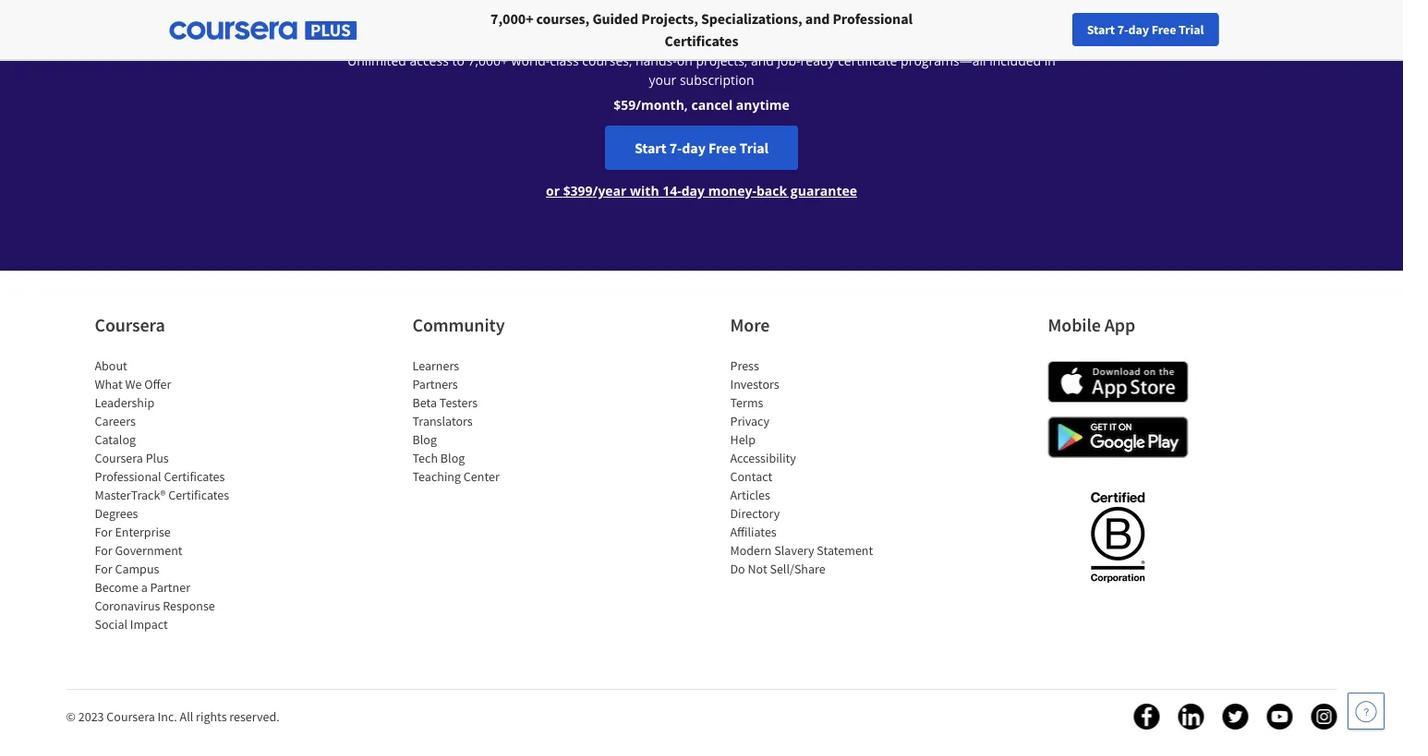 Task type: describe. For each thing, give the bounding box(es) containing it.
0 horizontal spatial trial
[[740, 139, 769, 157]]

coursera linkedin image
[[1178, 704, 1204, 730]]

in
[[1045, 52, 1056, 69]]

press link
[[730, 358, 759, 374]]

statement
[[817, 542, 873, 559]]

new
[[1063, 21, 1087, 38]]

2023
[[78, 709, 104, 725]]

1 for from the top
[[95, 524, 112, 540]]

0 vertical spatial your
[[1036, 21, 1060, 38]]

affiliates
[[730, 524, 777, 540]]

find
[[1009, 21, 1033, 38]]

mastertrack® certificates link
[[95, 487, 229, 504]]

logo of certified b corporation image
[[1080, 481, 1156, 592]]

become
[[95, 579, 138, 596]]

1 vertical spatial day
[[682, 139, 706, 157]]

directory
[[730, 505, 780, 522]]

1 horizontal spatial start
[[1087, 21, 1115, 38]]

do not sell/share link
[[730, 561, 826, 577]]

0 horizontal spatial 7-
[[670, 139, 682, 157]]

social
[[95, 616, 128, 633]]

get it on google play image
[[1048, 417, 1189, 458]]

©
[[66, 709, 76, 725]]

0 vertical spatial 7-
[[1118, 21, 1129, 38]]

hands-
[[636, 52, 677, 69]]

community
[[413, 314, 505, 337]]

0 vertical spatial start 7-day free trial button
[[1072, 13, 1219, 46]]

articles link
[[730, 487, 770, 504]]

subscription
[[680, 71, 754, 89]]

world-
[[511, 52, 550, 69]]

press
[[730, 358, 759, 374]]

social impact link
[[95, 616, 168, 633]]

career
[[1090, 21, 1125, 38]]

unlimited
[[347, 52, 406, 69]]

translators
[[413, 413, 473, 430]]

1 vertical spatial certificates
[[164, 468, 225, 485]]

coronavirus response link
[[95, 598, 215, 614]]

professional inside about what we offer leadership careers catalog coursera plus professional certificates mastertrack® certificates degrees for enterprise for government for campus become a partner coronavirus response social impact
[[95, 468, 161, 485]]

0 horizontal spatial start 7-day free trial button
[[605, 126, 798, 170]]

and inside unlimited access to 7,000+ world-class courses, hands-on projects, and job-ready certificate programs—all included in your subscription
[[751, 52, 774, 69]]

a
[[141, 579, 148, 596]]

learners link
[[413, 358, 459, 374]]

contact link
[[730, 468, 773, 485]]

accessibility
[[730, 450, 796, 467]]

all
[[180, 709, 193, 725]]

cancel
[[692, 96, 733, 114]]

0 horizontal spatial blog
[[413, 431, 437, 448]]

to
[[452, 52, 465, 69]]

modern
[[730, 542, 772, 559]]

blog link
[[413, 431, 437, 448]]

find your new career
[[1009, 21, 1125, 38]]

accessibility link
[[730, 450, 796, 467]]

response
[[163, 598, 215, 614]]

list for more
[[730, 357, 887, 578]]

ready
[[801, 52, 835, 69]]

investors link
[[730, 376, 779, 393]]

catalog link
[[95, 431, 136, 448]]

1 horizontal spatial start 7-day free trial
[[1087, 21, 1204, 38]]

2 for from the top
[[95, 542, 112, 559]]

coursera plus image for access
[[571, 6, 832, 32]]

job-
[[777, 52, 801, 69]]

unlimited access to 7,000+ world-class courses, hands-on projects, and job-ready certificate programs—all included in your subscription
[[347, 52, 1056, 89]]

rights
[[196, 709, 227, 725]]

7,000+ inside unlimited access to 7,000+ world-class courses, hands-on projects, and job-ready certificate programs—all included in your subscription
[[468, 52, 508, 69]]

2 vertical spatial certificates
[[168, 487, 229, 504]]

/month,
[[636, 96, 688, 114]]

projects,
[[641, 9, 698, 28]]

partners link
[[413, 376, 458, 393]]

certificate
[[838, 52, 898, 69]]

0 horizontal spatial free
[[709, 139, 737, 157]]

contact
[[730, 468, 773, 485]]

enterprise
[[115, 524, 171, 540]]

beta
[[413, 395, 437, 411]]

14-
[[663, 182, 682, 200]]

testers
[[440, 395, 478, 411]]

1 horizontal spatial free
[[1152, 21, 1176, 38]]

what we offer link
[[95, 376, 171, 393]]

sell/share
[[770, 561, 826, 577]]

$59
[[614, 96, 636, 114]]

press investors terms privacy help accessibility contact articles directory affiliates modern slavery statement do not sell/share
[[730, 358, 873, 577]]

become a partner link
[[95, 579, 190, 596]]

learners
[[413, 358, 459, 374]]

courses, inside unlimited access to 7,000+ world-class courses, hands-on projects, and job-ready certificate programs—all included in your subscription
[[582, 52, 632, 69]]

partner
[[150, 579, 190, 596]]

leadership
[[95, 395, 154, 411]]

campus
[[115, 561, 159, 577]]

government
[[115, 542, 182, 559]]

coursera instagram image
[[1311, 704, 1337, 730]]

investors
[[730, 376, 779, 393]]

0 vertical spatial day
[[1129, 21, 1149, 38]]

and inside the 7,000+ courses, guided projects, specializations, and professional certificates
[[805, 9, 830, 28]]

translators link
[[413, 413, 473, 430]]

mastertrack®
[[95, 487, 166, 504]]

7,000+ courses, guided projects, specializations, and professional certificates
[[491, 9, 913, 50]]

or $399 /year with 14-day money-back guarantee
[[546, 182, 857, 200]]

plus
[[146, 450, 169, 467]]

class
[[550, 52, 579, 69]]



Task type: vqa. For each thing, say whether or not it's contained in the screenshot.
'Become A Partner' link
yes



Task type: locate. For each thing, give the bounding box(es) containing it.
coursera plus image
[[571, 6, 832, 32], [170, 21, 357, 40]]

mobile app
[[1048, 314, 1136, 337]]

careers
[[95, 413, 136, 430]]

for campus link
[[95, 561, 159, 577]]

coursera facebook image
[[1134, 704, 1160, 730]]

for up for campus "link" at the bottom left of the page
[[95, 542, 112, 559]]

1 vertical spatial start 7-day free trial button
[[605, 126, 798, 170]]

7,000+ inside the 7,000+ courses, guided projects, specializations, and professional certificates
[[491, 9, 534, 28]]

directory link
[[730, 505, 780, 522]]

free right career
[[1152, 21, 1176, 38]]

0 vertical spatial trial
[[1179, 21, 1204, 38]]

trial down anytime
[[740, 139, 769, 157]]

professional up certificate
[[833, 9, 913, 28]]

1 horizontal spatial coursera plus image
[[571, 6, 832, 32]]

money-
[[708, 182, 757, 200]]

1 vertical spatial for
[[95, 542, 112, 559]]

professional inside the 7,000+ courses, guided projects, specializations, and professional certificates
[[833, 9, 913, 28]]

7- left show notifications image
[[1118, 21, 1129, 38]]

None search field
[[254, 12, 624, 49]]

2 vertical spatial for
[[95, 561, 112, 577]]

start 7-day free trial up or $399 /year with 14-day money-back guarantee
[[635, 139, 769, 157]]

day up or $399 /year with 14-day money-back guarantee
[[682, 139, 706, 157]]

1 horizontal spatial and
[[805, 9, 830, 28]]

courses, right the "class" on the top left of the page
[[582, 52, 632, 69]]

2 list from the left
[[413, 357, 570, 486]]

1 vertical spatial start
[[635, 139, 667, 157]]

coursera inside about what we offer leadership careers catalog coursera plus professional certificates mastertrack® certificates degrees for enterprise for government for campus become a partner coronavirus response social impact
[[95, 450, 143, 467]]

and up ready
[[805, 9, 830, 28]]

© 2023 coursera inc. all rights reserved.
[[66, 709, 280, 725]]

1 horizontal spatial professional
[[833, 9, 913, 28]]

list for coursera
[[95, 357, 252, 634]]

free up money- at the top
[[709, 139, 737, 157]]

degrees link
[[95, 505, 138, 522]]

coursera down catalog
[[95, 450, 143, 467]]

7,000+
[[491, 9, 534, 28], [468, 52, 508, 69]]

degrees
[[95, 505, 138, 522]]

blog up the tech
[[413, 431, 437, 448]]

0 vertical spatial blog
[[413, 431, 437, 448]]

included
[[990, 52, 1041, 69]]

1 vertical spatial start 7-day free trial
[[635, 139, 769, 157]]

guided
[[593, 9, 639, 28]]

certificates up on
[[665, 31, 739, 50]]

beta testers link
[[413, 395, 478, 411]]

1 horizontal spatial list
[[413, 357, 570, 486]]

list containing about
[[95, 357, 252, 634]]

impact
[[130, 616, 168, 633]]

download on the app store image
[[1048, 361, 1189, 403]]

leadership link
[[95, 395, 154, 411]]

1 vertical spatial professional
[[95, 468, 161, 485]]

list for community
[[413, 357, 570, 486]]

more
[[730, 314, 770, 337]]

courses, up the "class" on the top left of the page
[[536, 9, 590, 28]]

courses, inside the 7,000+ courses, guided projects, specializations, and professional certificates
[[536, 9, 590, 28]]

help
[[730, 431, 756, 448]]

on
[[677, 52, 693, 69]]

your
[[1036, 21, 1060, 38], [649, 71, 677, 89]]

privacy
[[730, 413, 770, 430]]

/year
[[593, 182, 627, 200]]

access
[[410, 52, 449, 69]]

find your new career link
[[1000, 18, 1135, 42]]

0 horizontal spatial coursera plus image
[[170, 21, 357, 40]]

0 horizontal spatial list
[[95, 357, 252, 634]]

free
[[1152, 21, 1176, 38], [709, 139, 737, 157]]

7-
[[1118, 21, 1129, 38], [670, 139, 682, 157]]

start 7-day free trial right 'new'
[[1087, 21, 1204, 38]]

start right 'new'
[[1087, 21, 1115, 38]]

0 horizontal spatial start
[[635, 139, 667, 157]]

0 horizontal spatial professional
[[95, 468, 161, 485]]

affiliates link
[[730, 524, 777, 540]]

privacy link
[[730, 413, 770, 430]]

2 horizontal spatial list
[[730, 357, 887, 578]]

certificates up mastertrack® certificates link
[[164, 468, 225, 485]]

1 vertical spatial your
[[649, 71, 677, 89]]

day left money- at the top
[[682, 182, 705, 200]]

certificates
[[665, 31, 739, 50], [164, 468, 225, 485], [168, 487, 229, 504]]

professional certificates link
[[95, 468, 225, 485]]

list containing press
[[730, 357, 887, 578]]

0 vertical spatial 7,000+
[[491, 9, 534, 28]]

about link
[[95, 358, 127, 374]]

and
[[805, 9, 830, 28], [751, 52, 774, 69]]

1 vertical spatial and
[[751, 52, 774, 69]]

courses,
[[536, 9, 590, 28], [582, 52, 632, 69]]

0 vertical spatial coursera
[[95, 314, 165, 337]]

center
[[464, 468, 500, 485]]

or
[[546, 182, 560, 200]]

certificates down 'professional certificates' link
[[168, 487, 229, 504]]

trial right show notifications image
[[1179, 21, 1204, 38]]

for government link
[[95, 542, 182, 559]]

list
[[95, 357, 252, 634], [413, 357, 570, 486], [730, 357, 887, 578]]

we
[[125, 376, 142, 393]]

coronavirus
[[95, 598, 160, 614]]

0 vertical spatial start
[[1087, 21, 1115, 38]]

your down hands- on the left top of page
[[649, 71, 677, 89]]

back
[[757, 182, 787, 200]]

day
[[1129, 21, 1149, 38], [682, 139, 706, 157], [682, 182, 705, 200]]

0 vertical spatial for
[[95, 524, 112, 540]]

1 vertical spatial coursera
[[95, 450, 143, 467]]

anytime
[[736, 96, 790, 114]]

1 horizontal spatial trial
[[1179, 21, 1204, 38]]

for
[[95, 524, 112, 540], [95, 542, 112, 559], [95, 561, 112, 577]]

teaching center link
[[413, 468, 500, 485]]

3 list from the left
[[730, 357, 887, 578]]

3 for from the top
[[95, 561, 112, 577]]

7,000+ up world-
[[491, 9, 534, 28]]

and left job-
[[751, 52, 774, 69]]

1 vertical spatial 7-
[[670, 139, 682, 157]]

1 vertical spatial courses,
[[582, 52, 632, 69]]

1 vertical spatial trial
[[740, 139, 769, 157]]

1 horizontal spatial 7-
[[1118, 21, 1129, 38]]

tech blog link
[[413, 450, 465, 467]]

start 7-day free trial button
[[1072, 13, 1219, 46], [605, 126, 798, 170]]

help center image
[[1355, 700, 1378, 722]]

2 vertical spatial day
[[682, 182, 705, 200]]

guarantee
[[791, 182, 857, 200]]

about
[[95, 358, 127, 374]]

modern slavery statement link
[[730, 542, 873, 559]]

certificates inside the 7,000+ courses, guided projects, specializations, and professional certificates
[[665, 31, 739, 50]]

0 vertical spatial and
[[805, 9, 830, 28]]

0 horizontal spatial start 7-day free trial
[[635, 139, 769, 157]]

your right find
[[1036, 21, 1060, 38]]

2 vertical spatial coursera
[[107, 709, 155, 725]]

$399
[[563, 182, 593, 200]]

list containing learners
[[413, 357, 570, 486]]

do
[[730, 561, 745, 577]]

$59 /month, cancel anytime
[[614, 96, 790, 114]]

coursera youtube image
[[1267, 704, 1293, 730]]

coursera plus link
[[95, 450, 169, 467]]

learners partners beta testers translators blog tech blog teaching center
[[413, 358, 500, 485]]

0 horizontal spatial and
[[751, 52, 774, 69]]

0 vertical spatial free
[[1152, 21, 1176, 38]]

mobile
[[1048, 314, 1101, 337]]

projects,
[[696, 52, 748, 69]]

partners
[[413, 376, 458, 393]]

coursera up about link
[[95, 314, 165, 337]]

coursera plus image for courses,
[[170, 21, 357, 40]]

blog up teaching center link
[[441, 450, 465, 467]]

1 vertical spatial blog
[[441, 450, 465, 467]]

0 vertical spatial start 7-day free trial
[[1087, 21, 1204, 38]]

day left show notifications image
[[1129, 21, 1149, 38]]

slavery
[[774, 542, 814, 559]]

7- up 14-
[[670, 139, 682, 157]]

specializations,
[[701, 9, 803, 28]]

1 list from the left
[[95, 357, 252, 634]]

1 vertical spatial free
[[709, 139, 737, 157]]

7,000+ right to
[[468, 52, 508, 69]]

1 horizontal spatial start 7-day free trial button
[[1072, 13, 1219, 46]]

coursera left inc.
[[107, 709, 155, 725]]

coursera twitter image
[[1223, 704, 1249, 730]]

0 vertical spatial certificates
[[665, 31, 739, 50]]

0 vertical spatial courses,
[[536, 9, 590, 28]]

1 horizontal spatial blog
[[441, 450, 465, 467]]

reserved.
[[229, 709, 280, 725]]

0 horizontal spatial your
[[649, 71, 677, 89]]

start up with
[[635, 139, 667, 157]]

professional up mastertrack®
[[95, 468, 161, 485]]

show notifications image
[[1154, 23, 1176, 45]]

0 vertical spatial professional
[[833, 9, 913, 28]]

about what we offer leadership careers catalog coursera plus professional certificates mastertrack® certificates degrees for enterprise for government for campus become a partner coronavirus response social impact
[[95, 358, 229, 633]]

1 horizontal spatial your
[[1036, 21, 1060, 38]]

for enterprise link
[[95, 524, 171, 540]]

your inside unlimited access to 7,000+ world-class courses, hands-on projects, and job-ready certificate programs—all included in your subscription
[[649, 71, 677, 89]]

teaching
[[413, 468, 461, 485]]

inc.
[[158, 709, 177, 725]]

careers link
[[95, 413, 136, 430]]

1 vertical spatial 7,000+
[[468, 52, 508, 69]]

tech
[[413, 450, 438, 467]]

for up become
[[95, 561, 112, 577]]

for down degrees link
[[95, 524, 112, 540]]



